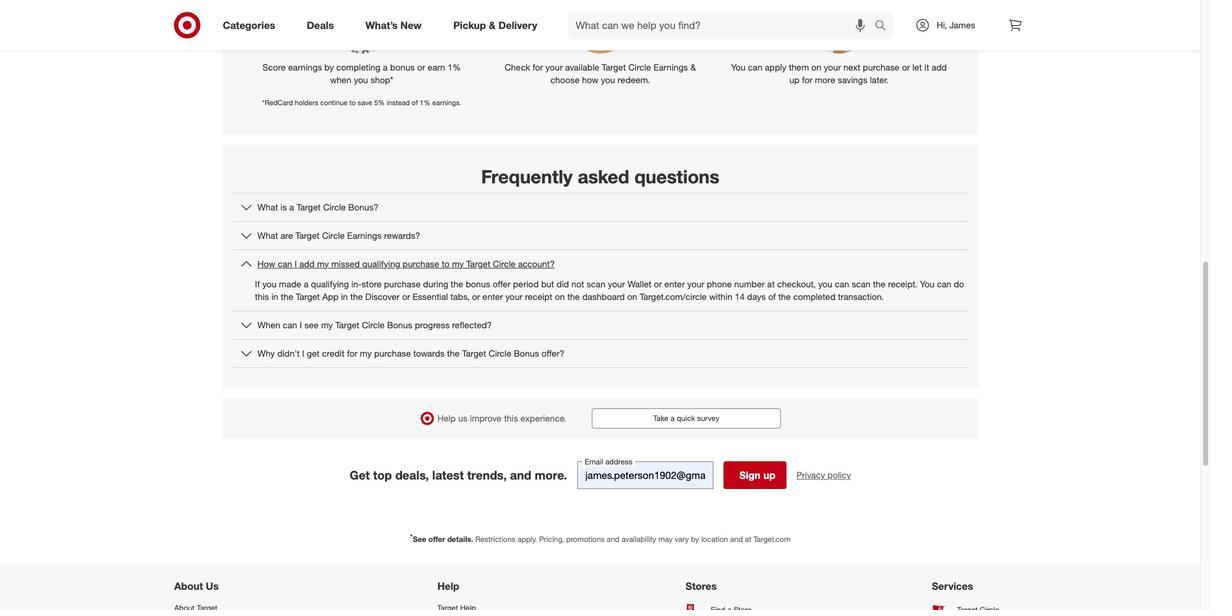 Task type: describe. For each thing, give the bounding box(es) containing it.
do
[[954, 279, 964, 289]]

didn't
[[277, 348, 300, 359]]

privacy policy link
[[797, 469, 851, 482]]

5%
[[374, 98, 385, 107]]

store
[[362, 279, 382, 289]]

search
[[869, 20, 900, 33]]

what's new link
[[355, 11, 438, 39]]

missed
[[331, 258, 360, 269]]

1 horizontal spatial and
[[607, 534, 620, 544]]

reflected?
[[452, 320, 492, 330]]

discover
[[365, 291, 400, 302]]

us
[[206, 580, 219, 593]]

0 horizontal spatial enter
[[483, 291, 503, 302]]

1 in from the left
[[271, 291, 278, 302]]

the down not
[[567, 291, 580, 302]]

for inside dropdown button
[[347, 348, 358, 359]]

check for your available target circle earnings & choose how you redeem.
[[505, 62, 696, 85]]

redeem.
[[618, 75, 650, 85]]

account?
[[518, 258, 555, 269]]

or right the wallet
[[654, 279, 662, 289]]

questions
[[635, 165, 720, 188]]

receipt.
[[888, 279, 918, 289]]

circle down the discover
[[362, 320, 385, 330]]

can for when can i see my target circle bonus progress reflected?
[[283, 320, 297, 330]]

apply
[[765, 62, 787, 73]]

earnings
[[288, 62, 322, 73]]

categories link
[[212, 11, 291, 39]]

save
[[358, 98, 372, 107]]

for inside check for your available target circle earnings & choose how you redeem.
[[533, 62, 543, 73]]

services
[[932, 580, 973, 593]]

circle up period
[[493, 258, 516, 269]]

earnings.
[[432, 98, 461, 107]]

can left do
[[937, 279, 952, 289]]

survey
[[697, 413, 720, 423]]

later.
[[870, 75, 889, 85]]

1 horizontal spatial enter
[[664, 279, 685, 289]]

what's
[[365, 19, 398, 31]]

circle inside check for your available target circle earnings & choose how you redeem.
[[628, 62, 651, 73]]

completing
[[336, 62, 381, 73]]

james
[[950, 20, 975, 30]]

2 horizontal spatial and
[[730, 534, 743, 544]]

target up credit
[[335, 320, 359, 330]]

deals,
[[395, 468, 429, 482]]

what for what are target circle earnings rewards?
[[258, 230, 278, 241]]

availability
[[622, 534, 656, 544]]

*redcard
[[262, 98, 293, 107]]

add inside how can i add my missed qualifying purchase to my target circle account? dropdown button
[[299, 258, 315, 269]]

see
[[304, 320, 319, 330]]

privacy policy
[[797, 470, 851, 480]]

vary
[[675, 534, 689, 544]]

continue
[[320, 98, 348, 107]]

offer inside * see offer details. restrictions apply. pricing, promotions and availability may vary by location and at target.com
[[429, 534, 445, 544]]

pickup
[[453, 19, 486, 31]]

holders
[[295, 98, 318, 107]]

see
[[413, 534, 426, 544]]

what is a target circle bonus?
[[258, 202, 379, 212]]

about
[[174, 580, 203, 593]]

trends,
[[467, 468, 507, 482]]

checkout,
[[777, 279, 816, 289]]

target inside dropdown button
[[297, 202, 321, 212]]

your inside check for your available target circle earnings & choose how you redeem.
[[546, 62, 563, 73]]

shop*
[[371, 75, 393, 85]]

are
[[281, 230, 293, 241]]

qualifying inside dropdown button
[[362, 258, 400, 269]]

them
[[789, 62, 809, 73]]

wallet
[[628, 279, 652, 289]]

*
[[410, 533, 413, 540]]

your down period
[[505, 291, 523, 302]]

target up 'tabs,'
[[466, 258, 490, 269]]

more.
[[535, 468, 567, 482]]

your left phone
[[687, 279, 705, 289]]

dashboard
[[582, 291, 625, 302]]

the inside dropdown button
[[447, 348, 460, 359]]

you up 'completed'
[[818, 279, 833, 289]]

a inside score earnings by completing a bonus or earn 1% when you shop*
[[383, 62, 388, 73]]

get
[[350, 468, 370, 482]]

privacy
[[797, 470, 825, 480]]

top
[[373, 468, 392, 482]]

what are target circle earnings rewards?
[[258, 230, 420, 241]]

phone
[[707, 279, 732, 289]]

can for you can apply them on your next purchase or let it add up for more savings later.
[[748, 62, 763, 73]]

or inside score earnings by completing a bonus or earn 1% when you shop*
[[417, 62, 425, 73]]

help us improve this experience.
[[437, 413, 567, 424]]

for inside you can apply them on your next purchase or let it add up for more savings later.
[[802, 75, 813, 85]]

quick
[[677, 413, 695, 423]]

when
[[330, 75, 352, 85]]

earnings inside check for your available target circle earnings & choose how you redeem.
[[654, 62, 688, 73]]

location
[[701, 534, 728, 544]]

tabs,
[[450, 291, 470, 302]]

0 horizontal spatial and
[[510, 468, 532, 482]]

purchase for to
[[403, 258, 439, 269]]

check
[[505, 62, 530, 73]]

let
[[913, 62, 922, 73]]

2 in from the left
[[341, 291, 348, 302]]

circle inside dropdown button
[[489, 348, 511, 359]]

0 horizontal spatial on
[[555, 291, 565, 302]]

purchase for towards
[[374, 348, 411, 359]]

about us
[[174, 580, 219, 593]]

sign
[[739, 469, 761, 482]]

circle up missed
[[322, 230, 345, 241]]

credit
[[322, 348, 345, 359]]

offer inside if you made a qualifying in-store purchase during the bonus offer period but did not scan your wallet or enter your phone number at checkout, you can scan the receipt. you can do this in the target app in the discover or essential tabs, or enter your receipt on the dashboard on target.com/circle within 14 days of the completed transaction.
[[493, 279, 511, 289]]

details.
[[447, 534, 473, 544]]

improve
[[470, 413, 502, 424]]

us
[[458, 413, 468, 424]]

* see offer details. restrictions apply. pricing, promotions and availability may vary by location and at target.com
[[410, 533, 791, 544]]

bonus inside score earnings by completing a bonus or earn 1% when you shop*
[[390, 62, 415, 73]]

how can i add my missed qualifying purchase to my target circle account?
[[258, 258, 555, 269]]

days
[[747, 291, 766, 302]]

frequently asked questions
[[481, 165, 720, 188]]

pricing,
[[539, 534, 564, 544]]

purchase for or
[[863, 62, 900, 73]]

it
[[925, 62, 929, 73]]

up inside you can apply them on your next purchase or let it add up for more savings later.
[[790, 75, 800, 85]]

or inside you can apply them on your next purchase or let it add up for more savings later.
[[902, 62, 910, 73]]

offer?
[[542, 348, 565, 359]]

number
[[734, 279, 765, 289]]

apply.
[[518, 534, 537, 544]]

in-
[[351, 279, 362, 289]]

new
[[401, 19, 422, 31]]

i for add
[[295, 258, 297, 269]]

how can i add my missed qualifying purchase to my target circle account? button
[[232, 250, 969, 278]]

choose
[[551, 75, 580, 85]]

you right if
[[262, 279, 277, 289]]

0 horizontal spatial to
[[350, 98, 356, 107]]

target inside dropdown button
[[462, 348, 486, 359]]

receipt
[[525, 291, 553, 302]]

14
[[735, 291, 745, 302]]

stores
[[686, 580, 717, 593]]

my left missed
[[317, 258, 329, 269]]

to inside how can i add my missed qualifying purchase to my target circle account? dropdown button
[[442, 258, 450, 269]]



Task type: locate. For each thing, give the bounding box(es) containing it.
target.com/circle
[[640, 291, 707, 302]]

what
[[258, 202, 278, 212], [258, 230, 278, 241]]

2 horizontal spatial on
[[812, 62, 822, 73]]

add
[[932, 62, 947, 73], [299, 258, 315, 269]]

deals link
[[296, 11, 350, 39]]

0 horizontal spatial qualifying
[[311, 279, 349, 289]]

or right the discover
[[402, 291, 410, 302]]

0 vertical spatial help
[[437, 413, 456, 424]]

target right are
[[295, 230, 320, 241]]

search button
[[869, 11, 900, 42]]

can right how
[[278, 258, 292, 269]]

can inside when can i see my target circle bonus progress reflected? dropdown button
[[283, 320, 297, 330]]

circle up the redeem.
[[628, 62, 651, 73]]

target up the redeem.
[[602, 62, 626, 73]]

a
[[383, 62, 388, 73], [289, 202, 294, 212], [304, 279, 309, 289], [671, 413, 675, 423]]

1 vertical spatial you
[[920, 279, 935, 289]]

target
[[602, 62, 626, 73], [297, 202, 321, 212], [295, 230, 320, 241], [466, 258, 490, 269], [296, 291, 320, 302], [335, 320, 359, 330], [462, 348, 486, 359]]

the
[[451, 279, 463, 289], [873, 279, 886, 289], [281, 291, 293, 302], [350, 291, 363, 302], [567, 291, 580, 302], [778, 291, 791, 302], [447, 348, 460, 359]]

this inside if you made a qualifying in-store purchase during the bonus offer period but did not scan your wallet or enter your phone number at checkout, you can scan the receipt. you can do this in the target app in the discover or essential tabs, or enter your receipt on the dashboard on target.com/circle within 14 days of the completed transaction.
[[255, 291, 269, 302]]

offer
[[493, 279, 511, 289], [429, 534, 445, 544]]

1 vertical spatial add
[[299, 258, 315, 269]]

bonus left offer?
[[514, 348, 539, 359]]

0 vertical spatial what
[[258, 202, 278, 212]]

and
[[510, 468, 532, 482], [607, 534, 620, 544], [730, 534, 743, 544]]

this down if
[[255, 291, 269, 302]]

and right location
[[730, 534, 743, 544]]

1 vertical spatial bonus
[[466, 279, 490, 289]]

1 horizontal spatial at
[[767, 279, 775, 289]]

purchase up later.
[[863, 62, 900, 73]]

purchase inside dropdown button
[[403, 258, 439, 269]]

you inside if you made a qualifying in-store purchase during the bonus offer period but did not scan your wallet or enter your phone number at checkout, you can scan the receipt. you can do this in the target app in the discover or essential tabs, or enter your receipt on the dashboard on target.com/circle within 14 days of the completed transaction.
[[920, 279, 935, 289]]

1 horizontal spatial scan
[[852, 279, 871, 289]]

1 horizontal spatial of
[[768, 291, 776, 302]]

1 horizontal spatial bonus
[[466, 279, 490, 289]]

1% inside score earnings by completing a bonus or earn 1% when you shop*
[[448, 62, 461, 73]]

target right is
[[297, 202, 321, 212]]

target.com
[[754, 534, 791, 544]]

when
[[258, 320, 280, 330]]

0 horizontal spatial up
[[764, 469, 776, 482]]

up down them
[[790, 75, 800, 85]]

take a quick survey button
[[592, 408, 781, 429]]

help for help
[[438, 580, 459, 593]]

to left save
[[350, 98, 356, 107]]

when can i see my target circle bonus progress reflected? button
[[232, 311, 969, 339]]

i left get
[[302, 348, 304, 359]]

purchase
[[863, 62, 900, 73], [403, 258, 439, 269], [384, 279, 421, 289], [374, 348, 411, 359]]

2 help from the top
[[438, 580, 459, 593]]

& inside check for your available target circle earnings & choose how you redeem.
[[691, 62, 696, 73]]

can for how can i add my missed qualifying purchase to my target circle account?
[[278, 258, 292, 269]]

1 horizontal spatial 1%
[[448, 62, 461, 73]]

and left more.
[[510, 468, 532, 482]]

i for see
[[300, 320, 302, 330]]

you inside score earnings by completing a bonus or earn 1% when you shop*
[[354, 75, 368, 85]]

my inside dropdown button
[[360, 348, 372, 359]]

0 horizontal spatial bonus
[[390, 62, 415, 73]]

circle inside dropdown button
[[323, 202, 346, 212]]

can inside you can apply them on your next purchase or let it add up for more savings later.
[[748, 62, 763, 73]]

can
[[748, 62, 763, 73], [278, 258, 292, 269], [835, 279, 849, 289], [937, 279, 952, 289], [283, 320, 297, 330]]

target inside if you made a qualifying in-store purchase during the bonus offer period but did not scan your wallet or enter your phone number at checkout, you can scan the receipt. you can do this in the target app in the discover or essential tabs, or enter your receipt on the dashboard on target.com/circle within 14 days of the completed transaction.
[[296, 291, 320, 302]]

help for help us improve this experience.
[[437, 413, 456, 424]]

1 vertical spatial of
[[768, 291, 776, 302]]

your
[[546, 62, 563, 73], [824, 62, 841, 73], [608, 279, 625, 289], [687, 279, 705, 289], [505, 291, 523, 302]]

0 vertical spatial 1%
[[448, 62, 461, 73]]

and left "availability"
[[607, 534, 620, 544]]

1 vertical spatial &
[[691, 62, 696, 73]]

bonus up shop*
[[390, 62, 415, 73]]

0 horizontal spatial offer
[[429, 534, 445, 544]]

this right improve
[[504, 413, 518, 424]]

the right towards at the bottom left of page
[[447, 348, 460, 359]]

0 vertical spatial qualifying
[[362, 258, 400, 269]]

on
[[812, 62, 822, 73], [555, 291, 565, 302], [627, 291, 637, 302]]

enter
[[664, 279, 685, 289], [483, 291, 503, 302]]

1 vertical spatial up
[[764, 469, 776, 482]]

1 vertical spatial by
[[691, 534, 699, 544]]

can up transaction.
[[835, 279, 849, 289]]

0 vertical spatial offer
[[493, 279, 511, 289]]

purchase inside if you made a qualifying in-store purchase during the bonus offer period but did not scan your wallet or enter your phone number at checkout, you can scan the receipt. you can do this in the target app in the discover or essential tabs, or enter your receipt on the dashboard on target.com/circle within 14 days of the completed transaction.
[[384, 279, 421, 289]]

1 vertical spatial enter
[[483, 291, 503, 302]]

i inside dropdown button
[[302, 348, 304, 359]]

your up choose
[[546, 62, 563, 73]]

app
[[322, 291, 339, 302]]

1 horizontal spatial you
[[920, 279, 935, 289]]

you right how
[[601, 75, 615, 85]]

during
[[423, 279, 448, 289]]

1 horizontal spatial earnings
[[654, 62, 688, 73]]

1 horizontal spatial by
[[691, 534, 699, 544]]

in
[[271, 291, 278, 302], [341, 291, 348, 302]]

0 vertical spatial to
[[350, 98, 356, 107]]

add right it
[[932, 62, 947, 73]]

0 vertical spatial at
[[767, 279, 775, 289]]

my up 'tabs,'
[[452, 258, 464, 269]]

you down completing
[[354, 75, 368, 85]]

you left the apply
[[731, 62, 746, 73]]

if
[[255, 279, 260, 289]]

1 horizontal spatial to
[[442, 258, 450, 269]]

for down them
[[802, 75, 813, 85]]

on down the wallet
[[627, 291, 637, 302]]

bonus
[[390, 62, 415, 73], [466, 279, 490, 289]]

of right instead
[[412, 98, 418, 107]]

1 vertical spatial bonus
[[514, 348, 539, 359]]

or right 'tabs,'
[[472, 291, 480, 302]]

scan up transaction.
[[852, 279, 871, 289]]

of right days
[[768, 291, 776, 302]]

0 vertical spatial i
[[295, 258, 297, 269]]

0 vertical spatial &
[[489, 19, 496, 31]]

sign up
[[739, 469, 776, 482]]

a inside dropdown button
[[289, 202, 294, 212]]

what for what is a target circle bonus?
[[258, 202, 278, 212]]

0 vertical spatial up
[[790, 75, 800, 85]]

at left target.com
[[745, 534, 752, 544]]

qualifying
[[362, 258, 400, 269], [311, 279, 349, 289]]

circle
[[628, 62, 651, 73], [323, 202, 346, 212], [322, 230, 345, 241], [493, 258, 516, 269], [362, 320, 385, 330], [489, 348, 511, 359]]

& right the pickup
[[489, 19, 496, 31]]

1 vertical spatial this
[[504, 413, 518, 424]]

1 horizontal spatial &
[[691, 62, 696, 73]]

0 vertical spatial of
[[412, 98, 418, 107]]

enter up target.com/circle
[[664, 279, 685, 289]]

by up when
[[325, 62, 334, 73]]

on down did
[[555, 291, 565, 302]]

offer left period
[[493, 279, 511, 289]]

at right number
[[767, 279, 775, 289]]

1 horizontal spatial qualifying
[[362, 258, 400, 269]]

earnings inside dropdown button
[[347, 230, 382, 241]]

you right receipt.
[[920, 279, 935, 289]]

1 help from the top
[[437, 413, 456, 424]]

deals
[[307, 19, 334, 31]]

what left is
[[258, 202, 278, 212]]

or left let
[[902, 62, 910, 73]]

in up when
[[271, 291, 278, 302]]

or left earn
[[417, 62, 425, 73]]

qualifying inside if you made a qualifying in-store purchase during the bonus offer period but did not scan your wallet or enter your phone number at checkout, you can scan the receipt. you can do this in the target app in the discover or essential tabs, or enter your receipt on the dashboard on target.com/circle within 14 days of the completed transaction.
[[311, 279, 349, 289]]

purchase inside dropdown button
[[374, 348, 411, 359]]

0 vertical spatial bonus
[[390, 62, 415, 73]]

help left us
[[437, 413, 456, 424]]

1% for earn
[[448, 62, 461, 73]]

can right when
[[283, 320, 297, 330]]

why didn't i get credit for my purchase towards the target circle bonus offer? button
[[232, 340, 969, 367]]

score earnings by completing a bonus or earn 1% when you shop*
[[262, 62, 461, 85]]

sign up button
[[724, 461, 787, 489]]

in right app
[[341, 291, 348, 302]]

how
[[582, 75, 599, 85]]

for
[[533, 62, 543, 73], [802, 75, 813, 85], [347, 348, 358, 359]]

purchase inside you can apply them on your next purchase or let it add up for more savings later.
[[863, 62, 900, 73]]

latest
[[432, 468, 464, 482]]

the up transaction.
[[873, 279, 886, 289]]

score
[[262, 62, 286, 73]]

1 vertical spatial earnings
[[347, 230, 382, 241]]

how
[[258, 258, 275, 269]]

0 vertical spatial enter
[[664, 279, 685, 289]]

made
[[279, 279, 301, 289]]

for right credit
[[347, 348, 358, 359]]

0 horizontal spatial add
[[299, 258, 315, 269]]

bonus inside if you made a qualifying in-store purchase during the bonus offer period but did not scan your wallet or enter your phone number at checkout, you can scan the receipt. you can do this in the target app in the discover or essential tabs, or enter your receipt on the dashboard on target.com/circle within 14 days of the completed transaction.
[[466, 279, 490, 289]]

what inside dropdown button
[[258, 230, 278, 241]]

1 vertical spatial qualifying
[[311, 279, 349, 289]]

1 vertical spatial 1%
[[420, 98, 431, 107]]

what is a target circle bonus? button
[[232, 193, 969, 221]]

restrictions
[[475, 534, 516, 544]]

your up more
[[824, 62, 841, 73]]

my
[[317, 258, 329, 269], [452, 258, 464, 269], [321, 320, 333, 330], [360, 348, 372, 359]]

frequently
[[481, 165, 573, 188]]

i
[[295, 258, 297, 269], [300, 320, 302, 330], [302, 348, 304, 359]]

& down what can we help you find? suggestions appear below search field
[[691, 62, 696, 73]]

by inside * see offer details. restrictions apply. pricing, promotions and availability may vary by location and at target.com
[[691, 534, 699, 544]]

0 vertical spatial for
[[533, 62, 543, 73]]

you inside check for your available target circle earnings & choose how you redeem.
[[601, 75, 615, 85]]

1% for of
[[420, 98, 431, 107]]

0 horizontal spatial &
[[489, 19, 496, 31]]

if you made a qualifying in-store purchase during the bonus offer period but did not scan your wallet or enter your phone number at checkout, you can scan the receipt. you can do this in the target app in the discover or essential tabs, or enter your receipt on the dashboard on target.com/circle within 14 days of the completed transaction.
[[255, 279, 964, 302]]

of inside if you made a qualifying in-store purchase during the bonus offer period but did not scan your wallet or enter your phone number at checkout, you can scan the receipt. you can do this in the target app in the discover or essential tabs, or enter your receipt on the dashboard on target.com/circle within 14 days of the completed transaction.
[[768, 291, 776, 302]]

i for get
[[302, 348, 304, 359]]

on inside you can apply them on your next purchase or let it add up for more savings later.
[[812, 62, 822, 73]]

0 vertical spatial you
[[731, 62, 746, 73]]

my right see
[[321, 320, 333, 330]]

i up made
[[295, 258, 297, 269]]

at inside * see offer details. restrictions apply. pricing, promotions and availability may vary by location and at target.com
[[745, 534, 752, 544]]

2 what from the top
[[258, 230, 278, 241]]

may
[[659, 534, 673, 544]]

add up made
[[299, 258, 315, 269]]

1 vertical spatial to
[[442, 258, 450, 269]]

1 horizontal spatial offer
[[493, 279, 511, 289]]

purchase up during
[[403, 258, 439, 269]]

a right take
[[671, 413, 675, 423]]

1 horizontal spatial for
[[533, 62, 543, 73]]

0 horizontal spatial by
[[325, 62, 334, 73]]

up inside button
[[764, 469, 776, 482]]

what left are
[[258, 230, 278, 241]]

purchase down when can i see my target circle bonus progress reflected?
[[374, 348, 411, 359]]

1 horizontal spatial up
[[790, 75, 800, 85]]

0 vertical spatial by
[[325, 62, 334, 73]]

essential
[[413, 291, 448, 302]]

what inside dropdown button
[[258, 202, 278, 212]]

0 horizontal spatial scan
[[587, 279, 606, 289]]

None text field
[[577, 461, 713, 489]]

qualifying up store
[[362, 258, 400, 269]]

bonus up why didn't i get credit for my purchase towards the target circle bonus offer?
[[387, 320, 412, 330]]

0 vertical spatial earnings
[[654, 62, 688, 73]]

offer right see
[[429, 534, 445, 544]]

by inside score earnings by completing a bonus or earn 1% when you shop*
[[325, 62, 334, 73]]

for right check
[[533, 62, 543, 73]]

hi,
[[937, 20, 947, 30]]

circle up what are target circle earnings rewards?
[[323, 202, 346, 212]]

1% right earn
[[448, 62, 461, 73]]

a right made
[[304, 279, 309, 289]]

bonus inside dropdown button
[[387, 320, 412, 330]]

help down the details.
[[438, 580, 459, 593]]

0 horizontal spatial this
[[255, 291, 269, 302]]

2 scan from the left
[[852, 279, 871, 289]]

this
[[255, 291, 269, 302], [504, 413, 518, 424]]

scan
[[587, 279, 606, 289], [852, 279, 871, 289]]

at inside if you made a qualifying in-store purchase during the bonus offer period but did not scan your wallet or enter your phone number at checkout, you can scan the receipt. you can do this in the target app in the discover or essential tabs, or enter your receipt on the dashboard on target.com/circle within 14 days of the completed transaction.
[[767, 279, 775, 289]]

a inside button
[[671, 413, 675, 423]]

instead
[[387, 98, 410, 107]]

not
[[572, 279, 584, 289]]

did
[[557, 279, 569, 289]]

the down checkout,
[[778, 291, 791, 302]]

0 horizontal spatial in
[[271, 291, 278, 302]]

bonus up 'tabs,'
[[466, 279, 490, 289]]

1 vertical spatial for
[[802, 75, 813, 85]]

completed
[[793, 291, 836, 302]]

1 vertical spatial at
[[745, 534, 752, 544]]

target inside check for your available target circle earnings & choose how you redeem.
[[602, 62, 626, 73]]

What can we help you find? suggestions appear below search field
[[568, 11, 878, 39]]

bonus inside dropdown button
[[514, 348, 539, 359]]

take
[[653, 413, 669, 423]]

or
[[417, 62, 425, 73], [902, 62, 910, 73], [654, 279, 662, 289], [402, 291, 410, 302], [472, 291, 480, 302]]

can left the apply
[[748, 62, 763, 73]]

add inside you can apply them on your next purchase or let it add up for more savings later.
[[932, 62, 947, 73]]

1 vertical spatial help
[[438, 580, 459, 593]]

to up during
[[442, 258, 450, 269]]

0 horizontal spatial 1%
[[420, 98, 431, 107]]

0 horizontal spatial for
[[347, 348, 358, 359]]

categories
[[223, 19, 275, 31]]

you
[[731, 62, 746, 73], [920, 279, 935, 289]]

qualifying up app
[[311, 279, 349, 289]]

1 vertical spatial what
[[258, 230, 278, 241]]

1 horizontal spatial on
[[627, 291, 637, 302]]

0 vertical spatial bonus
[[387, 320, 412, 330]]

by right vary at the right of the page
[[691, 534, 699, 544]]

experience.
[[521, 413, 567, 424]]

can inside how can i add my missed qualifying purchase to my target circle account? dropdown button
[[278, 258, 292, 269]]

earn
[[428, 62, 445, 73]]

a right is
[[289, 202, 294, 212]]

1 vertical spatial offer
[[429, 534, 445, 544]]

purchase for during
[[384, 279, 421, 289]]

0 horizontal spatial you
[[731, 62, 746, 73]]

0 horizontal spatial earnings
[[347, 230, 382, 241]]

my down when can i see my target circle bonus progress reflected?
[[360, 348, 372, 359]]

your inside you can apply them on your next purchase or let it add up for more savings later.
[[824, 62, 841, 73]]

scan up "dashboard"
[[587, 279, 606, 289]]

the down made
[[281, 291, 293, 302]]

a inside if you made a qualifying in-store purchase during the bonus offer period but did not scan your wallet or enter your phone number at checkout, you can scan the receipt. you can do this in the target app in the discover or essential tabs, or enter your receipt on the dashboard on target.com/circle within 14 days of the completed transaction.
[[304, 279, 309, 289]]

the up 'tabs,'
[[451, 279, 463, 289]]

1 scan from the left
[[587, 279, 606, 289]]

1 horizontal spatial this
[[504, 413, 518, 424]]

1 horizontal spatial bonus
[[514, 348, 539, 359]]

1% left earnings. at left
[[420, 98, 431, 107]]

0 vertical spatial add
[[932, 62, 947, 73]]

purchase down how can i add my missed qualifying purchase to my target circle account?
[[384, 279, 421, 289]]

1 vertical spatial i
[[300, 320, 302, 330]]

0 vertical spatial this
[[255, 291, 269, 302]]

0 horizontal spatial bonus
[[387, 320, 412, 330]]

target down made
[[296, 291, 320, 302]]

policy
[[828, 470, 851, 480]]

is
[[281, 202, 287, 212]]

within
[[709, 291, 732, 302]]

enter right 'tabs,'
[[483, 291, 503, 302]]

0 horizontal spatial at
[[745, 534, 752, 544]]

pickup & delivery
[[453, 19, 537, 31]]

to
[[350, 98, 356, 107], [442, 258, 450, 269]]

1 what from the top
[[258, 202, 278, 212]]

circle down reflected?
[[489, 348, 511, 359]]

next
[[844, 62, 861, 73]]

why didn't i get credit for my purchase towards the target circle bonus offer?
[[258, 348, 565, 359]]

you inside you can apply them on your next purchase or let it add up for more savings later.
[[731, 62, 746, 73]]

you can apply them on your next purchase or let it add up for more savings later.
[[731, 62, 947, 85]]

1 horizontal spatial in
[[341, 291, 348, 302]]

your up "dashboard"
[[608, 279, 625, 289]]

2 vertical spatial i
[[302, 348, 304, 359]]

2 horizontal spatial for
[[802, 75, 813, 85]]

the down 'in-'
[[350, 291, 363, 302]]

0 horizontal spatial of
[[412, 98, 418, 107]]

1 horizontal spatial add
[[932, 62, 947, 73]]

up right sign
[[764, 469, 776, 482]]

2 vertical spatial for
[[347, 348, 358, 359]]

a up shop*
[[383, 62, 388, 73]]

target down reflected?
[[462, 348, 486, 359]]

what's new
[[365, 19, 422, 31]]

i left see
[[300, 320, 302, 330]]

asked
[[578, 165, 629, 188]]



Task type: vqa. For each thing, say whether or not it's contained in the screenshot.
the left in
yes



